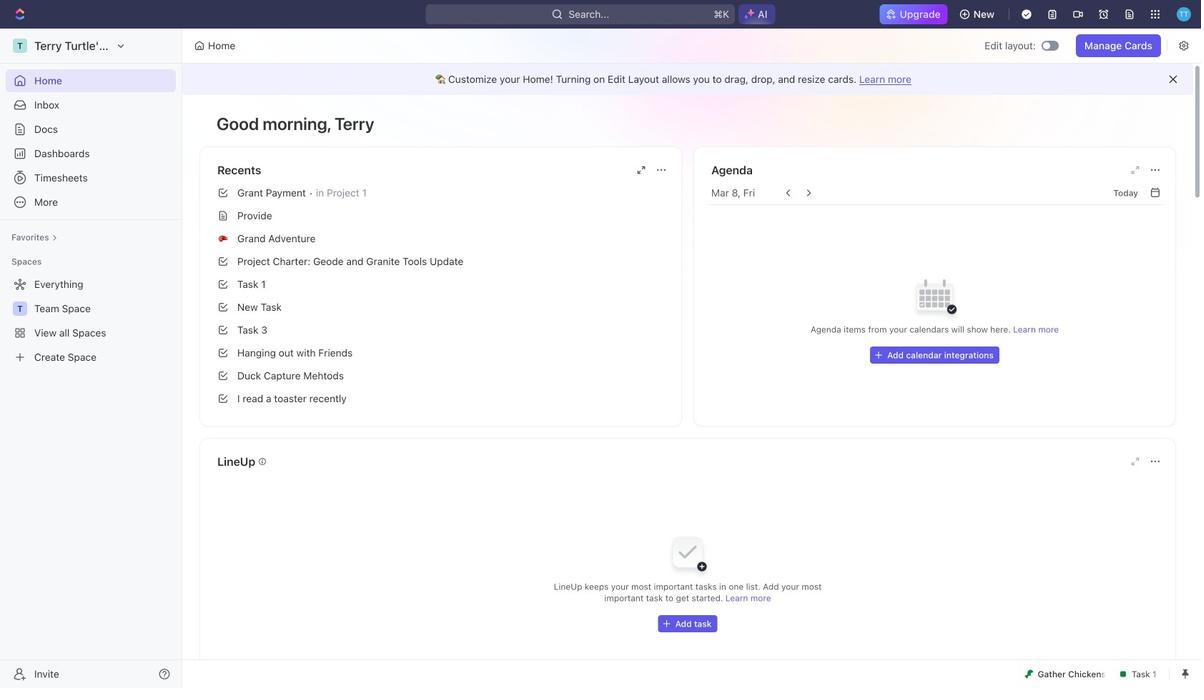 Task type: describe. For each thing, give the bounding box(es) containing it.
tree inside sidebar navigation
[[6, 273, 176, 369]]

drumstick bite image
[[1025, 671, 1034, 679]]

sidebar navigation
[[0, 29, 185, 689]]

terry turtle's workspace, , element
[[13, 39, 27, 53]]



Task type: vqa. For each thing, say whether or not it's contained in the screenshot.
the New inside the Task body element
no



Task type: locate. For each thing, give the bounding box(es) containing it.
tree
[[6, 273, 176, 369]]

team space, , element
[[13, 302, 27, 316]]

alert
[[182, 64, 1194, 95]]



